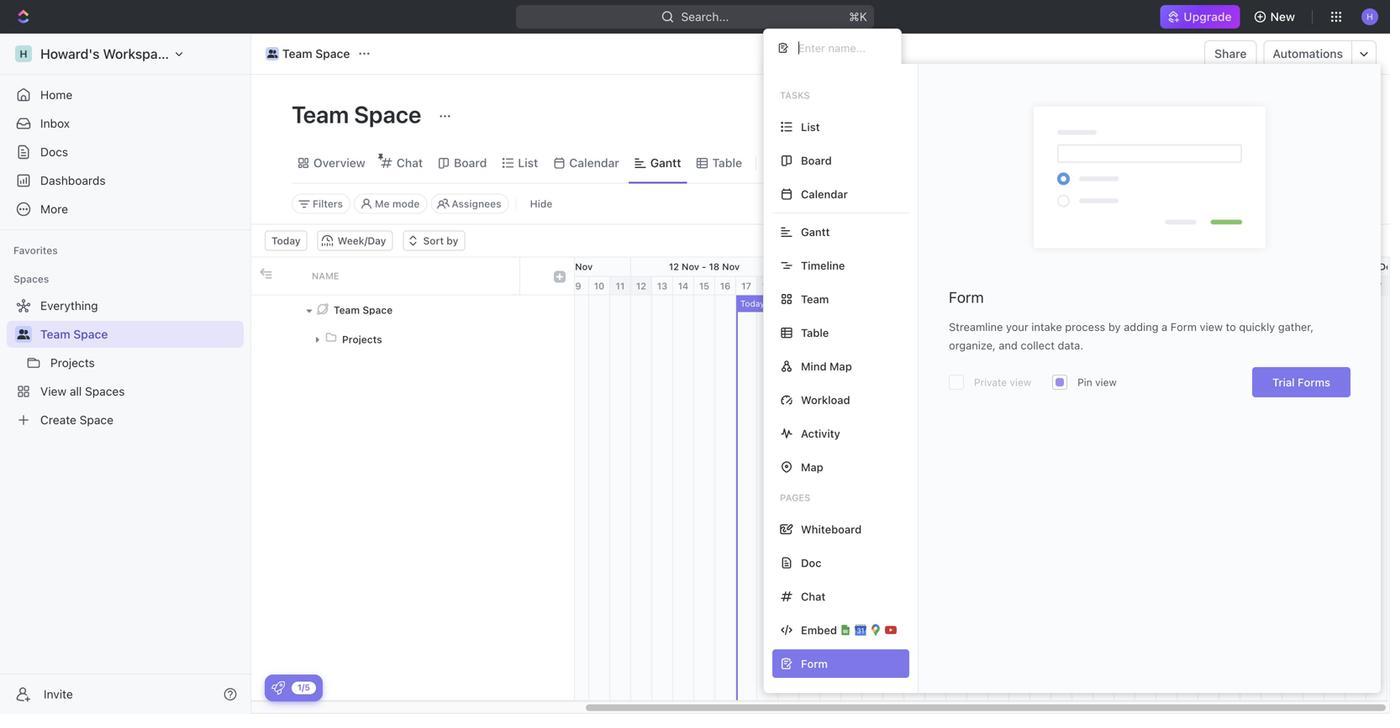 Task type: locate. For each thing, give the bounding box(es) containing it.
view right private
[[1010, 377, 1032, 388]]

16 element right "15"
[[715, 277, 736, 296]]

space up chat link
[[354, 100, 422, 128]]

1 13 element from the left
[[652, 277, 673, 296]]

05 nov - 11 nov
[[522, 261, 593, 272]]

-
[[557, 261, 561, 272], [702, 261, 707, 272], [849, 261, 853, 272]]

22 element
[[842, 277, 863, 296]]

streamline
[[949, 321, 1003, 333]]

- up "15"
[[702, 261, 707, 272]]

1 horizontal spatial 12 element
[[1262, 277, 1283, 296]]

0 horizontal spatial 16 element
[[715, 277, 736, 296]]

12 nov - 18 nov element
[[631, 258, 779, 276]]

26 nov - 02 dec element
[[926, 258, 1073, 276]]

your
[[1006, 321, 1029, 333]]

calendar right list link
[[569, 156, 619, 170]]

table link
[[709, 151, 742, 175]]

14
[[678, 281, 689, 292]]

today button
[[265, 231, 307, 251]]

1 horizontal spatial 18
[[762, 281, 773, 292]]

19 right 18 element
[[783, 281, 794, 292]]

0 horizontal spatial 10 element
[[589, 277, 610, 296]]

0 horizontal spatial 13 element
[[652, 277, 673, 296]]

team space right user group image
[[282, 47, 350, 61]]

25 up 22 element
[[856, 261, 868, 272]]

gantt inside gantt link
[[651, 156, 681, 170]]

1 vertical spatial 12
[[636, 281, 647, 292]]

19 nov - 25 nov
[[815, 261, 888, 272]]

10 element containing 10
[[589, 277, 610, 296]]

2 element
[[1052, 277, 1073, 296]]

13 element down the 10 dec - 16 dec element
[[1283, 277, 1304, 296]]

1 vertical spatial team space link
[[40, 321, 240, 348]]

0 horizontal spatial 12
[[636, 281, 647, 292]]

12 element containing 12
[[631, 277, 652, 296]]

0 vertical spatial team space link
[[261, 44, 354, 64]]

1 vertical spatial form
[[1171, 321, 1197, 333]]

0 horizontal spatial map
[[801, 461, 824, 474]]

11 element
[[610, 277, 631, 296], [1241, 277, 1262, 296]]

1 horizontal spatial map
[[830, 360, 852, 373]]

11 element up quickly
[[1241, 277, 1262, 296]]

0 horizontal spatial -
[[557, 261, 561, 272]]

1 vertical spatial 25
[[909, 281, 921, 292]]

1 vertical spatial chat
[[801, 591, 826, 603]]

nov up 9 at the top left
[[575, 261, 593, 272]]

1 horizontal spatial 15 element
[[1325, 277, 1346, 296]]

12 for 12 nov - 18 nov
[[669, 261, 679, 272]]

1 horizontal spatial table
[[801, 327, 829, 339]]

upgrade
[[1184, 10, 1232, 24]]

27
[[951, 281, 962, 292]]

1 17 from the left
[[742, 281, 752, 292]]

automations
[[1273, 47, 1343, 61]]

19
[[815, 261, 826, 272], [783, 281, 794, 292]]

invite
[[44, 688, 73, 702]]

25 right "24" element
[[909, 281, 921, 292]]

0 horizontal spatial 11 element
[[610, 277, 631, 296]]

0 horizontal spatial 17 element
[[736, 277, 757, 296]]

0 vertical spatial 11
[[564, 261, 573, 272]]

today
[[272, 235, 301, 247], [741, 299, 765, 309]]

map
[[830, 360, 852, 373], [801, 461, 824, 474]]

20 element
[[800, 277, 821, 296]]

gantt
[[651, 156, 681, 170], [801, 226, 830, 238]]

19 up 21 element
[[815, 261, 826, 272]]

space inside tree
[[73, 327, 108, 341]]

table up mind
[[801, 327, 829, 339]]

17 element
[[736, 277, 757, 296], [1367, 277, 1389, 296]]

17 down 17 dec - 23 dec element
[[1373, 281, 1382, 292]]

view left to
[[1200, 321, 1223, 333]]

2 horizontal spatial view
[[1200, 321, 1223, 333]]

28 element
[[968, 277, 989, 296]]

and
[[999, 339, 1018, 352]]

15 element down the 10 dec - 16 dec element
[[1325, 277, 1346, 296]]

1 12 element from the left
[[631, 277, 652, 296]]

1 horizontal spatial 10 element
[[1220, 277, 1241, 296]]

0 vertical spatial 12
[[669, 261, 679, 272]]

team space right user group icon
[[40, 327, 108, 341]]

03 dec - 09 dec element
[[1073, 258, 1220, 276]]

map right mind
[[830, 360, 852, 373]]

13 element left 14
[[652, 277, 673, 296]]

1 horizontal spatial view
[[1096, 377, 1117, 388]]

18 left 19 element
[[762, 281, 773, 292]]

view right pin
[[1096, 377, 1117, 388]]

1 16 element from the left
[[715, 277, 736, 296]]

1 horizontal spatial 14 element
[[1304, 277, 1325, 296]]

15 element down 12 nov - 18 nov element
[[694, 277, 715, 296]]

0 horizontal spatial today
[[272, 235, 301, 247]]

16 element containing 16
[[715, 277, 736, 296]]

- right 05
[[557, 261, 561, 272]]

trial forms
[[1273, 376, 1331, 389]]

docs link
[[7, 139, 244, 166]]

intake
[[1032, 321, 1062, 333]]

nov
[[536, 261, 554, 272], [575, 261, 593, 272], [682, 261, 700, 272], [722, 261, 740, 272], [829, 261, 846, 272], [870, 261, 888, 272]]

11 right 05
[[564, 261, 573, 272]]

team space inside tree
[[40, 327, 108, 341]]

form inside the streamline your intake process by adding a form view to quickly gather, organize, and collect data.
[[1171, 321, 1197, 333]]

1 horizontal spatial 17
[[1373, 281, 1382, 292]]

1 15 element from the left
[[694, 277, 715, 296]]

21 element
[[821, 277, 842, 296]]

0 vertical spatial calendar
[[569, 156, 619, 170]]

9
[[575, 281, 581, 292]]

1 vertical spatial calendar
[[801, 188, 848, 201]]

a
[[1162, 321, 1168, 333]]

18 element
[[757, 277, 779, 296]]

inbox
[[40, 116, 70, 130]]

11 right 10
[[616, 281, 625, 292]]

collect
[[1021, 339, 1055, 352]]

1 horizontal spatial form
[[1171, 321, 1197, 333]]

2 14 element from the left
[[1304, 277, 1325, 296]]

0 horizontal spatial team space link
[[40, 321, 240, 348]]

10 element
[[589, 277, 610, 296], [1220, 277, 1241, 296]]

0 vertical spatial gantt
[[651, 156, 681, 170]]

0 vertical spatial today
[[272, 235, 301, 247]]

3 element
[[1073, 277, 1094, 296]]

adding
[[1124, 321, 1159, 333]]

forms
[[1298, 376, 1331, 389]]

Enter name... field
[[797, 41, 888, 55]]

0 horizontal spatial form
[[949, 288, 984, 306]]

2 11 element from the left
[[1241, 277, 1262, 296]]

1 vertical spatial 11
[[616, 281, 625, 292]]

1 vertical spatial today
[[741, 299, 765, 309]]

overview
[[314, 156, 366, 170]]

1 horizontal spatial 11
[[616, 281, 625, 292]]

hide button
[[523, 194, 559, 214]]

0 vertical spatial hide
[[1191, 156, 1217, 170]]

14 element down the 10 dec - 16 dec element
[[1304, 277, 1325, 296]]

1 vertical spatial list
[[518, 156, 538, 170]]

space
[[316, 47, 350, 61], [354, 100, 422, 128], [363, 304, 393, 316], [73, 327, 108, 341]]

6 nov from the left
[[870, 261, 888, 272]]

1 vertical spatial hide
[[530, 198, 553, 210]]

calendar down view
[[801, 188, 848, 201]]

0 horizontal spatial 14 element
[[673, 277, 694, 296]]

17 for second 17 element from right
[[742, 281, 752, 292]]

board down tasks
[[801, 154, 832, 167]]

9 element
[[1199, 277, 1220, 296]]

1 11 element from the left
[[610, 277, 631, 296]]

0 vertical spatial map
[[830, 360, 852, 373]]

18 up "15"
[[709, 261, 720, 272]]

15 element containing 15
[[694, 277, 715, 296]]

11
[[564, 261, 573, 272], [616, 281, 625, 292]]

chat left the board link
[[397, 156, 423, 170]]

12 element down the 10 dec - 16 dec element
[[1262, 277, 1283, 296]]

23 element
[[863, 277, 884, 296]]

1 vertical spatial 19
[[783, 281, 794, 292]]

0 vertical spatial form
[[949, 288, 984, 306]]

1 horizontal spatial calendar
[[801, 188, 848, 201]]

table right gantt link
[[713, 156, 742, 170]]

1 horizontal spatial board
[[801, 154, 832, 167]]

19 inside 19 nov - 25 nov element
[[815, 261, 826, 272]]

26 element
[[926, 277, 947, 296]]

1 horizontal spatial 16 element
[[1346, 277, 1367, 296]]

 image down today button
[[260, 268, 272, 280]]

calendar
[[569, 156, 619, 170], [801, 188, 848, 201]]

0 horizontal spatial 18
[[709, 261, 720, 272]]

18
[[709, 261, 720, 272], [762, 281, 773, 292]]

19 nov - 25 nov element
[[779, 258, 926, 276]]

hide down list link
[[530, 198, 553, 210]]

5 element
[[1115, 277, 1136, 296]]

0 horizontal spatial 15 element
[[694, 277, 715, 296]]

11 element right 10
[[610, 277, 631, 296]]

team
[[282, 47, 312, 61], [292, 100, 349, 128], [801, 293, 829, 306], [334, 304, 360, 316], [40, 327, 70, 341]]

1 horizontal spatial chat
[[801, 591, 826, 603]]

team space cell
[[302, 296, 520, 325]]

board
[[801, 154, 832, 167], [454, 156, 487, 170]]

space down name column header
[[363, 304, 393, 316]]

0 vertical spatial 25
[[856, 261, 868, 272]]

team space - 0.00% row
[[251, 296, 574, 325]]

1/5
[[298, 683, 310, 693]]

1 horizontal spatial 13 element
[[1283, 277, 1304, 296]]

17 right 16
[[742, 281, 752, 292]]

12 left 13
[[636, 281, 647, 292]]

0 horizontal spatial gantt
[[651, 156, 681, 170]]

form up streamline
[[949, 288, 984, 306]]

13 element
[[652, 277, 673, 296], [1283, 277, 1304, 296]]

team down name at top
[[334, 304, 360, 316]]

chat down doc
[[801, 591, 826, 603]]

nov up 16
[[722, 261, 740, 272]]

pages
[[780, 493, 811, 504]]

today inside button
[[272, 235, 301, 247]]

24 element
[[884, 277, 905, 296]]

1 horizontal spatial -
[[702, 261, 707, 272]]

2 horizontal spatial -
[[849, 261, 853, 272]]

1 vertical spatial map
[[801, 461, 824, 474]]

2 17 from the left
[[1373, 281, 1382, 292]]

automations button
[[1265, 41, 1352, 66]]

view
[[1200, 321, 1223, 333], [1010, 377, 1032, 388], [1096, 377, 1117, 388]]

0 horizontal spatial 11
[[564, 261, 573, 272]]

0 horizontal spatial table
[[713, 156, 742, 170]]

4 element
[[1094, 277, 1115, 296]]

14 element left "15"
[[673, 277, 694, 296]]

1 horizontal spatial 17 element
[[1367, 277, 1389, 296]]

1 horizontal spatial team space link
[[261, 44, 354, 64]]

0 horizontal spatial view
[[1010, 377, 1032, 388]]

25 element
[[905, 277, 926, 296]]

by
[[1109, 321, 1121, 333]]

17 element right 16
[[736, 277, 757, 296]]

13 element containing 13
[[652, 277, 673, 296]]

column header
[[251, 258, 277, 295], [277, 258, 302, 295], [520, 258, 546, 295], [546, 258, 574, 295]]

16 element
[[715, 277, 736, 296], [1346, 277, 1367, 296]]

1 - from the left
[[557, 261, 561, 272]]

team space link inside tree
[[40, 321, 240, 348]]

hide inside hide button
[[530, 198, 553, 210]]

1 horizontal spatial 11 element
[[1241, 277, 1262, 296]]

dashboards
[[40, 174, 106, 187]]

team space down name at top
[[334, 304, 393, 316]]

gantt left table link
[[651, 156, 681, 170]]

05 nov - 11 nov element
[[484, 258, 631, 276]]

2 12 element from the left
[[1262, 277, 1283, 296]]

0 vertical spatial 19
[[815, 261, 826, 272]]

customize
[[1247, 156, 1306, 170]]

nov up 23 element
[[870, 261, 888, 272]]

home
[[40, 88, 73, 102]]

search...
[[681, 10, 729, 24]]

1 10 element from the left
[[589, 277, 610, 296]]

team space
[[282, 47, 350, 61], [292, 100, 427, 128], [334, 304, 393, 316], [40, 327, 108, 341]]

onboarding checklist button image
[[272, 682, 285, 695]]

17
[[742, 281, 752, 292], [1373, 281, 1382, 292]]

0 horizontal spatial 19
[[783, 281, 794, 292]]

add task button
[[1259, 102, 1330, 129]]

team inside tree
[[40, 327, 70, 341]]

1 horizontal spatial  image
[[554, 271, 566, 283]]

12 nov - 18 nov
[[669, 261, 740, 272]]

space right user group icon
[[73, 327, 108, 341]]

19 inside 19 element
[[783, 281, 794, 292]]

0 horizontal spatial 17
[[742, 281, 752, 292]]

spaces
[[13, 273, 49, 285]]

14 element
[[673, 277, 694, 296], [1304, 277, 1325, 296]]

streamline your intake process by adding a form view to quickly gather, organize, and collect data.
[[949, 321, 1314, 352]]

 image
[[260, 268, 272, 280], [554, 271, 566, 283]]

11 element containing 11
[[610, 277, 631, 296]]

form
[[949, 288, 984, 306], [1171, 321, 1197, 333]]

team space link
[[261, 44, 354, 64], [40, 321, 240, 348]]

board up assignees button in the left top of the page
[[454, 156, 487, 170]]

1 column header from the left
[[251, 258, 277, 295]]

team right user group icon
[[40, 327, 70, 341]]

19 for 19 nov - 25 nov
[[815, 261, 826, 272]]

29 element
[[989, 277, 1010, 296]]

0 horizontal spatial 12 element
[[631, 277, 652, 296]]

gantt link
[[647, 151, 681, 175]]

12 up 14
[[669, 261, 679, 272]]

hide
[[1191, 156, 1217, 170], [530, 198, 553, 210]]

0 horizontal spatial calendar
[[569, 156, 619, 170]]

hide right search
[[1191, 156, 1217, 170]]

12 element left 13
[[631, 277, 652, 296]]

0 vertical spatial list
[[801, 121, 820, 133]]

share button
[[1205, 40, 1257, 67]]

15 element
[[694, 277, 715, 296], [1325, 277, 1346, 296]]

- up 22 element
[[849, 261, 853, 272]]

gantt up timeline
[[801, 226, 830, 238]]

1 vertical spatial gantt
[[801, 226, 830, 238]]

 image left 9 at the top left
[[554, 271, 566, 283]]

map down the activity
[[801, 461, 824, 474]]

nov right 05
[[536, 261, 554, 272]]

name
[[312, 271, 339, 282]]

25
[[856, 261, 868, 272], [909, 281, 921, 292]]

upgrade link
[[1160, 5, 1241, 29]]

view inside the streamline your intake process by adding a form view to quickly gather, organize, and collect data.
[[1200, 321, 1223, 333]]

8 element
[[1178, 277, 1199, 296]]

0 horizontal spatial hide
[[530, 198, 553, 210]]

10 element up to
[[1220, 277, 1241, 296]]

19 element
[[779, 277, 800, 296]]

19 for 19
[[783, 281, 794, 292]]

1 horizontal spatial hide
[[1191, 156, 1217, 170]]

16 element down 17 dec - 23 dec element
[[1346, 277, 1367, 296]]

view for pin view
[[1096, 377, 1117, 388]]

12 element
[[631, 277, 652, 296], [1262, 277, 1283, 296]]

form right a
[[1171, 321, 1197, 333]]

onboarding checklist button element
[[272, 682, 285, 695]]

1 nov from the left
[[536, 261, 554, 272]]

2 - from the left
[[702, 261, 707, 272]]

docs
[[40, 145, 68, 159]]

nov up 21 element
[[829, 261, 846, 272]]

list down tasks
[[801, 121, 820, 133]]

17 element down 17 dec - 23 dec element
[[1367, 277, 1389, 296]]

12
[[669, 261, 679, 272], [636, 281, 647, 292]]

list up hide button
[[518, 156, 538, 170]]

1 14 element from the left
[[673, 277, 694, 296]]

table
[[713, 156, 742, 170], [801, 327, 829, 339]]

2 17 element from the left
[[1367, 277, 1389, 296]]

nov up 14
[[682, 261, 700, 272]]

1 horizontal spatial list
[[801, 121, 820, 133]]

1 horizontal spatial 12
[[669, 261, 679, 272]]

mind
[[801, 360, 827, 373]]

2 13 element from the left
[[1283, 277, 1304, 296]]

10 element right 9 at the top left
[[589, 277, 610, 296]]

0 horizontal spatial chat
[[397, 156, 423, 170]]

3 - from the left
[[849, 261, 853, 272]]

1 horizontal spatial 19
[[815, 261, 826, 272]]

board link
[[451, 151, 487, 175]]

1 horizontal spatial gantt
[[801, 226, 830, 238]]



Task type: vqa. For each thing, say whether or not it's contained in the screenshot.
the right 25
yes



Task type: describe. For each thing, give the bounding box(es) containing it.
view button
[[763, 143, 818, 183]]

3 nov from the left
[[682, 261, 700, 272]]

0 horizontal spatial board
[[454, 156, 487, 170]]

private
[[974, 377, 1007, 388]]

hide button
[[1171, 151, 1222, 175]]

calendar inside calendar link
[[569, 156, 619, 170]]

1 horizontal spatial today
[[741, 299, 765, 309]]

Search tasks... text field
[[1181, 191, 1349, 216]]

5 nov from the left
[[829, 261, 846, 272]]

activity
[[801, 428, 841, 440]]

27 element
[[947, 277, 968, 296]]

0 horizontal spatial list
[[518, 156, 538, 170]]

search
[[1124, 156, 1163, 170]]

1 17 element from the left
[[736, 277, 757, 296]]

gather,
[[1279, 321, 1314, 333]]

30 element
[[1010, 277, 1031, 296]]

14 element containing 14
[[673, 277, 694, 296]]

team space tree grid
[[251, 258, 574, 701]]

add task
[[1269, 108, 1320, 122]]

new button
[[1247, 3, 1306, 30]]

calendar link
[[566, 151, 619, 175]]

team up overview link
[[292, 100, 349, 128]]

2 16 element from the left
[[1346, 277, 1367, 296]]

space right user group image
[[316, 47, 350, 61]]

timeline
[[801, 259, 845, 272]]

tasks
[[780, 90, 810, 101]]

15
[[699, 281, 710, 292]]

4 nov from the left
[[722, 261, 740, 272]]

list link
[[515, 151, 538, 175]]

3 column header from the left
[[520, 258, 546, 295]]

to
[[1226, 321, 1236, 333]]

share
[[1215, 47, 1247, 61]]

user group image
[[267, 50, 278, 58]]

embed
[[801, 624, 837, 637]]

⌘k
[[849, 10, 868, 24]]

16
[[720, 281, 731, 292]]

28
[[972, 281, 984, 292]]

12 for 12
[[636, 281, 647, 292]]

data.
[[1058, 339, 1084, 352]]

2 nov from the left
[[575, 261, 593, 272]]

7 element
[[1157, 277, 1178, 296]]

10 dec - 16 dec element
[[1220, 258, 1367, 276]]

private view
[[974, 377, 1032, 388]]

0 vertical spatial 18
[[709, 261, 720, 272]]

process
[[1065, 321, 1106, 333]]

home link
[[7, 82, 244, 108]]

favorites button
[[7, 240, 65, 261]]

2 column header from the left
[[277, 258, 302, 295]]

05
[[522, 261, 534, 272]]

0 horizontal spatial  image
[[260, 268, 272, 280]]

pin view
[[1078, 377, 1117, 388]]

17 for second 17 element
[[1373, 281, 1382, 292]]

0 vertical spatial table
[[713, 156, 742, 170]]

team space inside cell
[[334, 304, 393, 316]]

whiteboard
[[801, 523, 862, 536]]

- for 18
[[702, 261, 707, 272]]

team right 19 element
[[801, 293, 829, 306]]

new
[[1271, 10, 1296, 24]]

team right user group image
[[282, 47, 312, 61]]

2 10 element from the left
[[1220, 277, 1241, 296]]

sidebar navigation
[[0, 34, 251, 715]]

1 element
[[1031, 277, 1052, 296]]

organize,
[[949, 339, 996, 352]]

6 element
[[1136, 277, 1157, 296]]

10
[[594, 281, 605, 292]]

2 15 element from the left
[[1325, 277, 1346, 296]]

1 vertical spatial 18
[[762, 281, 773, 292]]

team space up overview
[[292, 100, 427, 128]]

view for private view
[[1010, 377, 1032, 388]]

trial
[[1273, 376, 1295, 389]]

0 vertical spatial chat
[[397, 156, 423, 170]]

1 vertical spatial table
[[801, 327, 829, 339]]

search button
[[1102, 151, 1168, 175]]

add
[[1269, 108, 1291, 122]]

1 horizontal spatial 25
[[909, 281, 921, 292]]

0 horizontal spatial 25
[[856, 261, 868, 272]]

view button
[[763, 151, 818, 175]]

customize button
[[1226, 151, 1312, 175]]

17 dec - 23 dec element
[[1367, 258, 1389, 276]]

name column header
[[302, 258, 520, 295]]

task
[[1294, 108, 1320, 122]]

quickly
[[1239, 321, 1276, 333]]

mind map
[[801, 360, 852, 373]]

pin
[[1078, 377, 1093, 388]]

user group image
[[17, 330, 30, 340]]

overview link
[[310, 151, 366, 175]]

team space tree
[[7, 293, 244, 434]]

hide inside hide dropdown button
[[1191, 156, 1217, 170]]

4 column header from the left
[[546, 258, 574, 295]]

favorites
[[13, 245, 58, 256]]

inbox link
[[7, 110, 244, 137]]

workload
[[801, 394, 851, 406]]

chat link
[[393, 151, 423, 175]]

name row
[[251, 258, 574, 296]]

assignees
[[452, 198, 502, 210]]

team inside cell
[[334, 304, 360, 316]]

doc
[[801, 557, 822, 570]]

assignees button
[[431, 194, 509, 214]]

13
[[657, 281, 668, 292]]

- for 25
[[849, 261, 853, 272]]

view
[[785, 156, 812, 170]]

space inside cell
[[363, 304, 393, 316]]

- for 11
[[557, 261, 561, 272]]

dashboards link
[[7, 167, 244, 194]]



